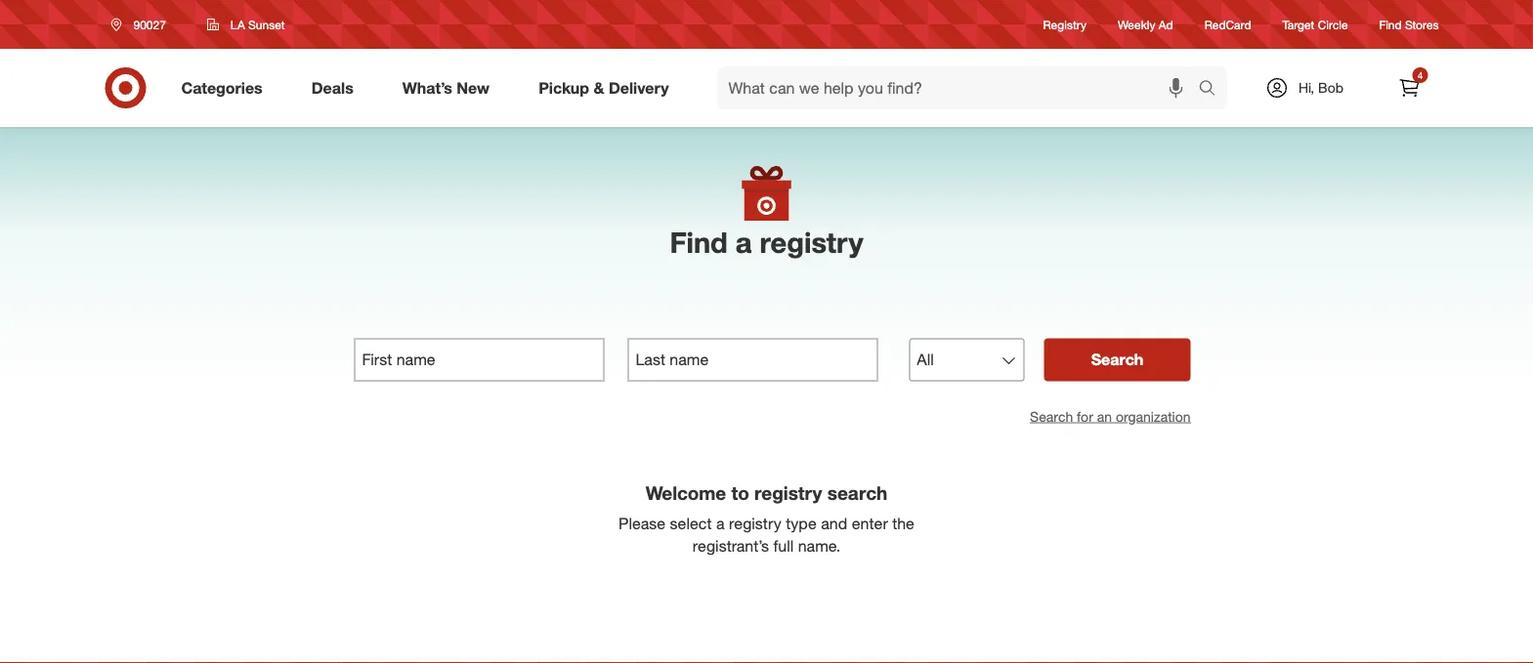 Task type: locate. For each thing, give the bounding box(es) containing it.
a inside please select a registry type and enter the registrant's full name.
[[717, 515, 725, 534]]

0 vertical spatial a
[[736, 225, 752, 260]]

la
[[231, 17, 245, 32]]

type
[[786, 515, 817, 534]]

0 vertical spatial find
[[1380, 17, 1403, 32]]

0 vertical spatial search
[[1190, 80, 1237, 99]]

1 horizontal spatial find
[[1380, 17, 1403, 32]]

1 vertical spatial registry
[[755, 482, 823, 505]]

What can we help you find? suggestions appear below search field
[[717, 66, 1204, 109]]

1 horizontal spatial search
[[1190, 80, 1237, 99]]

for
[[1077, 408, 1094, 425]]

find
[[1380, 17, 1403, 32], [670, 225, 728, 260]]

2 vertical spatial registry
[[729, 515, 782, 534]]

full
[[774, 537, 794, 556]]

registry link
[[1044, 16, 1087, 33]]

0 vertical spatial search
[[1092, 350, 1144, 369]]

please
[[619, 515, 666, 534]]

registry for to
[[755, 482, 823, 505]]

search up search for an organization "link"
[[1092, 350, 1144, 369]]

a
[[736, 225, 752, 260], [717, 515, 725, 534]]

0 horizontal spatial a
[[717, 515, 725, 534]]

search
[[1190, 80, 1237, 99], [828, 482, 888, 505]]

an
[[1098, 408, 1113, 425]]

la sunset
[[231, 17, 285, 32]]

None text field
[[354, 339, 605, 382]]

find stores
[[1380, 17, 1440, 32]]

None text field
[[628, 339, 878, 382]]

1 vertical spatial find
[[670, 225, 728, 260]]

1 vertical spatial search
[[828, 482, 888, 505]]

1 vertical spatial a
[[717, 515, 725, 534]]

registry
[[760, 225, 864, 260], [755, 482, 823, 505], [729, 515, 782, 534]]

select
[[670, 515, 712, 534]]

registry inside please select a registry type and enter the registrant's full name.
[[729, 515, 782, 534]]

search
[[1092, 350, 1144, 369], [1031, 408, 1074, 425]]

deals link
[[295, 66, 378, 109]]

find stores link
[[1380, 16, 1440, 33]]

4
[[1418, 69, 1424, 81]]

ad
[[1159, 17, 1174, 32]]

search up enter
[[828, 482, 888, 505]]

search inside button
[[1092, 350, 1144, 369]]

0 vertical spatial registry
[[760, 225, 864, 260]]

to
[[732, 482, 750, 505]]

search left for at the right
[[1031, 408, 1074, 425]]

find a registry
[[670, 225, 864, 260]]

what's
[[403, 78, 453, 97]]

stores
[[1406, 17, 1440, 32]]

what's new link
[[386, 66, 514, 109]]

search down redcard link at the top
[[1190, 80, 1237, 99]]

la sunset button
[[194, 7, 298, 42]]

0 horizontal spatial find
[[670, 225, 728, 260]]

1 vertical spatial search
[[1031, 408, 1074, 425]]

pickup & delivery
[[539, 78, 669, 97]]

bob
[[1319, 79, 1344, 96]]

1 horizontal spatial search
[[1092, 350, 1144, 369]]

search button
[[1190, 66, 1237, 113]]

registry for a
[[760, 225, 864, 260]]

0 horizontal spatial search
[[1031, 408, 1074, 425]]



Task type: describe. For each thing, give the bounding box(es) containing it.
search for an organization
[[1031, 408, 1191, 425]]

find for find a registry
[[670, 225, 728, 260]]

1 horizontal spatial a
[[736, 225, 752, 260]]

categories
[[181, 78, 263, 97]]

target circle link
[[1283, 16, 1349, 33]]

weekly
[[1118, 17, 1156, 32]]

pickup & delivery link
[[522, 66, 694, 109]]

4 link
[[1389, 66, 1432, 109]]

search button
[[1045, 339, 1191, 382]]

new
[[457, 78, 490, 97]]

search for search for an organization
[[1031, 408, 1074, 425]]

organization
[[1116, 408, 1191, 425]]

90027
[[133, 17, 166, 32]]

categories link
[[165, 66, 287, 109]]

deals
[[312, 78, 354, 97]]

target circle
[[1283, 17, 1349, 32]]

registrant's
[[693, 537, 769, 556]]

0 horizontal spatial search
[[828, 482, 888, 505]]

please select a registry type and enter the registrant's full name.
[[619, 515, 915, 556]]

and
[[821, 515, 848, 534]]

find for find stores
[[1380, 17, 1403, 32]]

pickup
[[539, 78, 590, 97]]

90027 button
[[98, 7, 187, 42]]

sunset
[[248, 17, 285, 32]]

target
[[1283, 17, 1315, 32]]

search for an organization link
[[1031, 408, 1191, 425]]

welcome to registry search
[[646, 482, 888, 505]]

weekly ad link
[[1118, 16, 1174, 33]]

registry
[[1044, 17, 1087, 32]]

the
[[893, 515, 915, 534]]

search for search
[[1092, 350, 1144, 369]]

redcard
[[1205, 17, 1252, 32]]

what's new
[[403, 78, 490, 97]]

redcard link
[[1205, 16, 1252, 33]]

weekly ad
[[1118, 17, 1174, 32]]

welcome
[[646, 482, 727, 505]]

hi, bob
[[1299, 79, 1344, 96]]

hi,
[[1299, 79, 1315, 96]]

circle
[[1319, 17, 1349, 32]]

name.
[[798, 537, 841, 556]]

&
[[594, 78, 605, 97]]

delivery
[[609, 78, 669, 97]]

enter
[[852, 515, 888, 534]]



Task type: vqa. For each thing, say whether or not it's contained in the screenshot.
Cell Phone Activation Counter Phone
no



